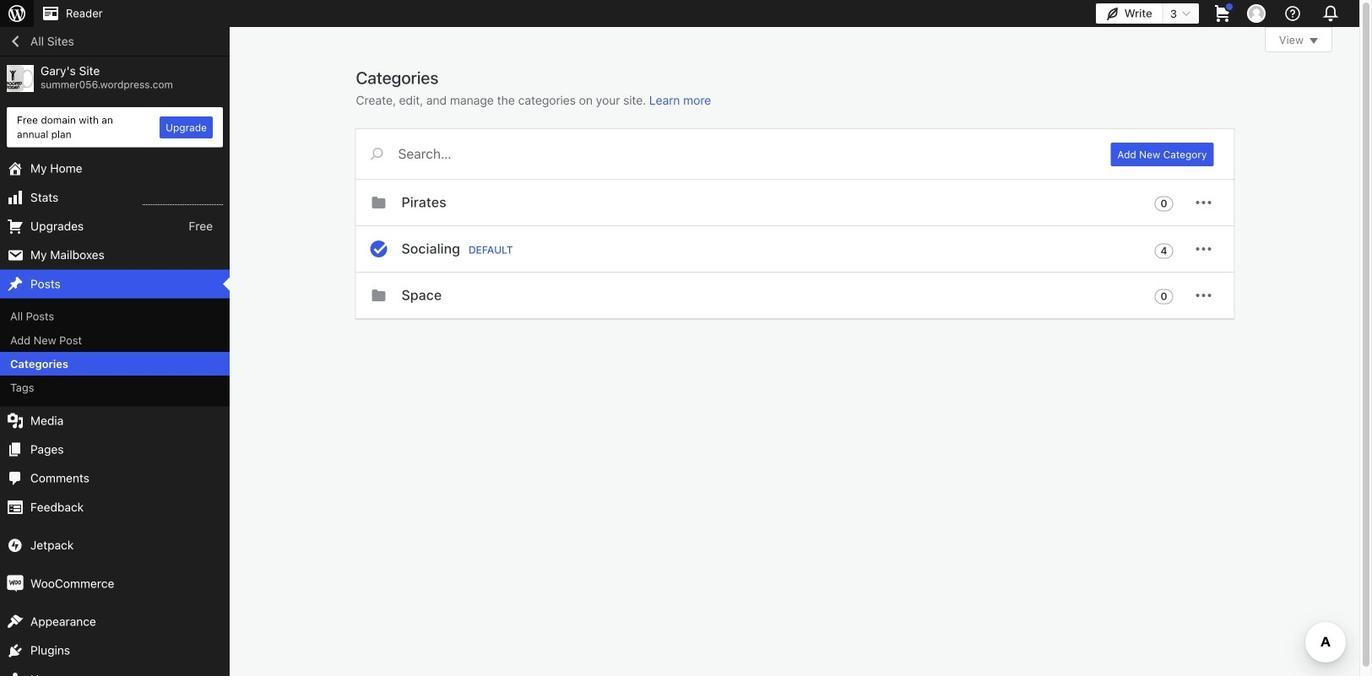 Task type: vqa. For each thing, say whether or not it's contained in the screenshot.
My shopping cart icon
yes



Task type: describe. For each thing, give the bounding box(es) containing it.
closed image
[[1310, 38, 1318, 44]]

highest hourly views 0 image
[[143, 194, 223, 205]]

2 img image from the top
[[7, 575, 24, 592]]

Search search field
[[398, 129, 1090, 178]]

my shopping cart image
[[1213, 3, 1233, 24]]

help image
[[1283, 3, 1303, 24]]



Task type: locate. For each thing, give the bounding box(es) containing it.
open search image
[[356, 144, 398, 164]]

1 vertical spatial img image
[[7, 575, 24, 592]]

toggle menu image
[[1194, 239, 1214, 259]]

toggle menu image up toggle menu image
[[1194, 193, 1214, 213]]

img image
[[7, 537, 24, 554], [7, 575, 24, 592]]

manage your notifications image
[[1319, 2, 1343, 25]]

socialing image
[[369, 239, 389, 259]]

toggle menu image
[[1194, 193, 1214, 213], [1194, 285, 1214, 306]]

space image
[[369, 285, 389, 306]]

toggle menu image for the pirates image
[[1194, 193, 1214, 213]]

toggle menu image for space icon
[[1194, 285, 1214, 306]]

main content
[[356, 27, 1332, 319]]

0 vertical spatial img image
[[7, 537, 24, 554]]

my profile image
[[1247, 4, 1266, 23]]

0 vertical spatial toggle menu image
[[1194, 193, 1214, 213]]

pirates image
[[369, 193, 389, 213]]

1 img image from the top
[[7, 537, 24, 554]]

manage your sites image
[[7, 3, 27, 24]]

1 toggle menu image from the top
[[1194, 193, 1214, 213]]

1 vertical spatial toggle menu image
[[1194, 285, 1214, 306]]

2 toggle menu image from the top
[[1194, 285, 1214, 306]]

None search field
[[356, 129, 1090, 178]]

row
[[356, 180, 1234, 319]]

toggle menu image down toggle menu image
[[1194, 285, 1214, 306]]



